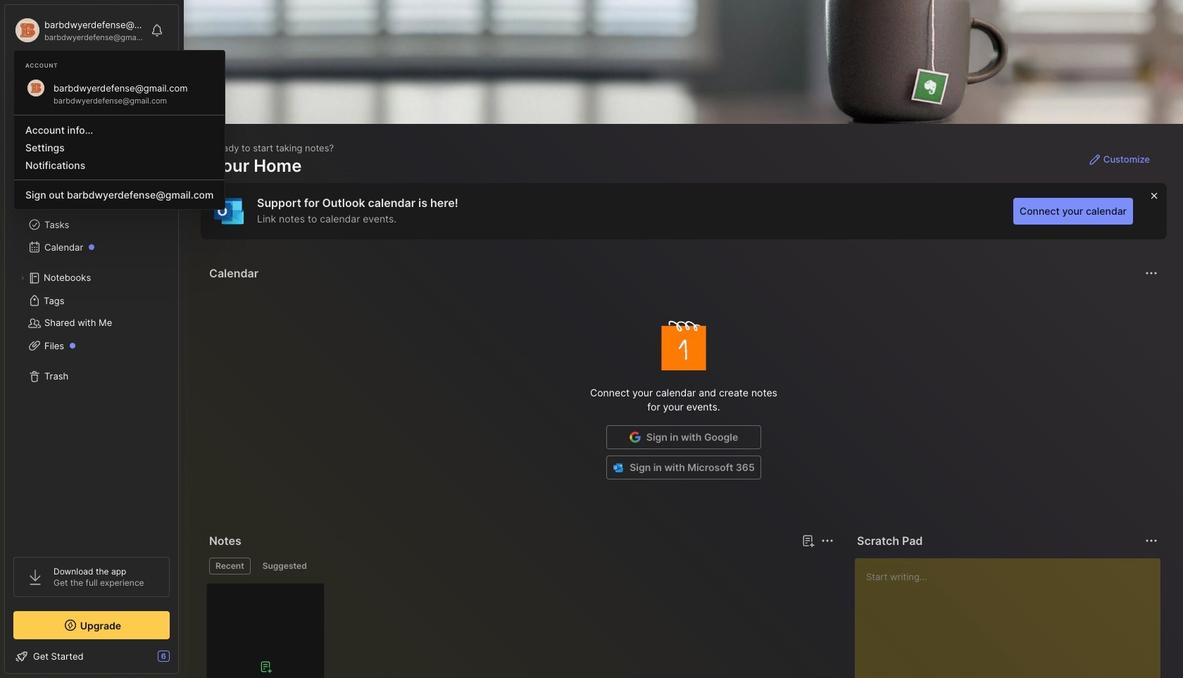Task type: describe. For each thing, give the bounding box(es) containing it.
expand notebooks image
[[18, 274, 27, 283]]

Help and Learning task checklist field
[[5, 646, 178, 668]]

tree inside main element
[[5, 137, 178, 545]]

dropdown list menu
[[14, 109, 225, 204]]

click to collapse image
[[178, 653, 189, 669]]

Account field
[[13, 16, 144, 44]]

2 tab from the left
[[256, 558, 313, 575]]



Task type: vqa. For each thing, say whether or not it's contained in the screenshot.
tab
yes



Task type: locate. For each thing, give the bounding box(es) containing it.
More actions field
[[1142, 264, 1162, 283], [818, 531, 838, 551], [1142, 531, 1162, 551]]

1 horizontal spatial tab
[[256, 558, 313, 575]]

none search field inside main element
[[39, 70, 157, 87]]

main element
[[0, 0, 183, 679]]

1 tab from the left
[[209, 558, 251, 575]]

tab list
[[209, 558, 832, 575]]

0 horizontal spatial tab
[[209, 558, 251, 575]]

Start writing… text field
[[867, 559, 1161, 679]]

tree
[[5, 137, 178, 545]]

tab
[[209, 558, 251, 575], [256, 558, 313, 575]]

None search field
[[39, 70, 157, 87]]

more actions image
[[1144, 265, 1161, 282], [820, 533, 837, 550], [1144, 533, 1161, 550]]

Search text field
[[39, 72, 157, 85]]



